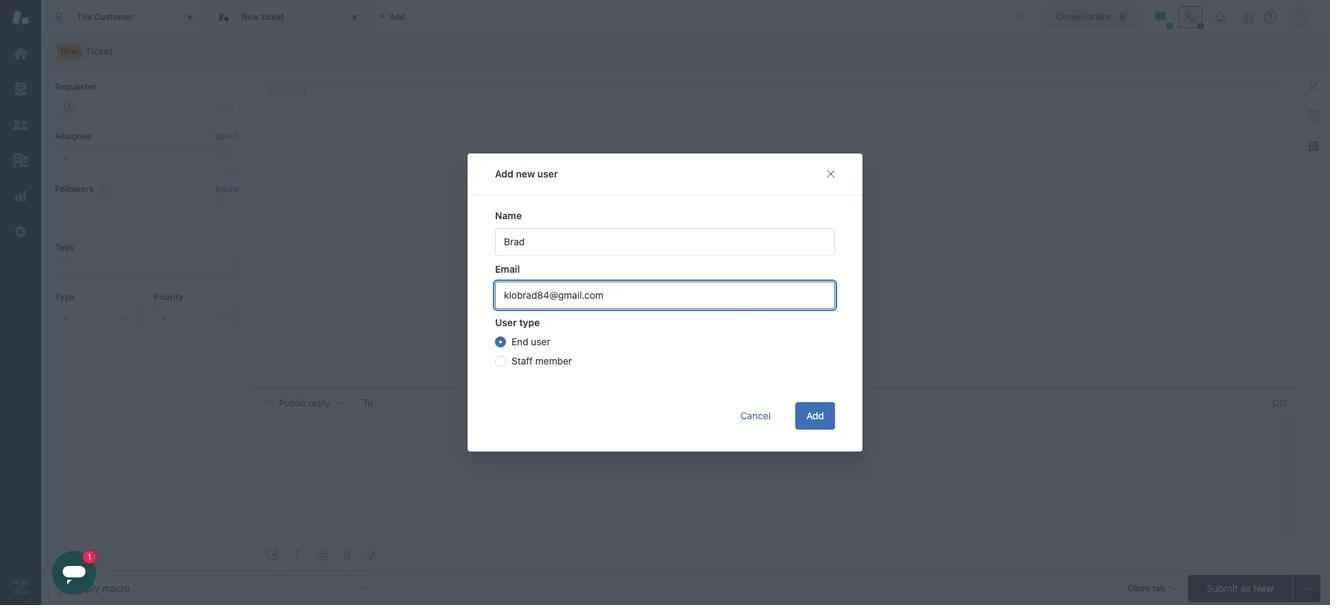 Task type: describe. For each thing, give the bounding box(es) containing it.
customer context image
[[1309, 80, 1320, 91]]

views image
[[12, 80, 29, 98]]

close modal image
[[826, 169, 837, 180]]

take it button
[[215, 130, 239, 144]]

insert emojis image
[[317, 550, 328, 561]]

member
[[536, 355, 572, 367]]

tags
[[55, 242, 74, 253]]

draft mode image
[[268, 550, 278, 561]]

the customer tab
[[41, 0, 206, 34]]

staff
[[512, 355, 533, 367]]

secondary element
[[41, 38, 1331, 65]]

new ticket tab
[[206, 0, 370, 34]]

take
[[215, 131, 231, 142]]

get help image
[[1265, 11, 1277, 23]]

follow
[[216, 184, 239, 194]]

reporting image
[[12, 187, 29, 205]]

Public reply composer text field
[[259, 418, 1281, 446]]

- for type
[[64, 312, 68, 324]]

to
[[363, 397, 373, 409]]

1 vertical spatial user
[[531, 336, 551, 348]]

add new user
[[495, 168, 558, 180]]

zendesk image
[[12, 579, 29, 597]]

add for add new user
[[495, 168, 514, 180]]

add attachment image
[[342, 550, 353, 561]]

customer
[[94, 12, 134, 22]]

organizations image
[[12, 152, 29, 169]]

submit as new
[[1207, 583, 1274, 594]]

it
[[234, 131, 239, 142]]

Email field
[[495, 282, 835, 309]]

add button
[[796, 403, 835, 430]]

user type
[[495, 317, 540, 329]]

apps image
[[1309, 141, 1320, 152]]

end user
[[512, 336, 551, 348]]

as
[[1241, 583, 1251, 594]]

new link
[[48, 42, 122, 61]]

cc button
[[1273, 397, 1287, 409]]

name
[[495, 210, 522, 222]]

get started image
[[12, 45, 29, 62]]

zendesk products image
[[1244, 13, 1254, 23]]

take it
[[215, 131, 239, 142]]

add for add
[[807, 410, 824, 422]]

main element
[[0, 0, 41, 606]]



Task type: locate. For each thing, give the bounding box(es) containing it.
- button down "type"
[[55, 307, 140, 329]]

customers image
[[12, 116, 29, 134]]

close image
[[348, 10, 361, 24]]

submit
[[1207, 583, 1239, 594]]

0 horizontal spatial -
[[64, 312, 68, 324]]

format text image
[[292, 550, 303, 561]]

- down priority
[[163, 312, 167, 324]]

conversations
[[1057, 11, 1112, 22]]

2 vertical spatial new
[[1254, 583, 1274, 594]]

new ticket
[[241, 12, 284, 22]]

the customer
[[77, 12, 134, 22]]

- button down priority
[[154, 307, 239, 329]]

conversations button
[[1042, 6, 1143, 28]]

assignee
[[55, 131, 92, 142]]

1 vertical spatial new
[[60, 46, 78, 56]]

-
[[64, 312, 68, 324], [163, 312, 167, 324]]

user up staff member
[[531, 336, 551, 348]]

2 horizontal spatial new
[[1254, 583, 1274, 594]]

user
[[538, 168, 558, 180], [531, 336, 551, 348]]

new inside secondary element
[[60, 46, 78, 56]]

cc
[[1273, 397, 1287, 409]]

0 vertical spatial new
[[241, 12, 259, 22]]

new
[[516, 168, 535, 180]]

1 horizontal spatial new
[[241, 12, 259, 22]]

new left ticket
[[241, 12, 259, 22]]

- button for type
[[55, 307, 140, 329]]

type
[[55, 292, 75, 302]]

- button for priority
[[154, 307, 239, 329]]

new down the
[[60, 46, 78, 56]]

add left the 'new'
[[495, 168, 514, 180]]

zendesk support image
[[12, 9, 29, 27]]

1 horizontal spatial add
[[807, 410, 824, 422]]

1 - button from the left
[[55, 307, 140, 329]]

ticket
[[261, 12, 284, 22]]

1 horizontal spatial - button
[[154, 307, 239, 329]]

Name field
[[495, 228, 835, 256]]

None field
[[382, 396, 1268, 410]]

1 vertical spatial add
[[807, 410, 824, 422]]

Subject field
[[266, 83, 1284, 99]]

user
[[495, 317, 517, 329]]

1 horizontal spatial -
[[163, 312, 167, 324]]

- button
[[55, 307, 140, 329], [154, 307, 239, 329]]

tabs tab list
[[41, 0, 1003, 34]]

email
[[495, 263, 520, 275]]

cancel button
[[730, 403, 782, 430]]

add
[[495, 168, 514, 180], [807, 410, 824, 422]]

0 horizontal spatial new
[[60, 46, 78, 56]]

add right cancel
[[807, 410, 824, 422]]

new inside the 'new ticket' tab
[[241, 12, 259, 22]]

0 horizontal spatial add
[[495, 168, 514, 180]]

2 - from the left
[[163, 312, 167, 324]]

follow button
[[216, 183, 239, 195]]

- down "type"
[[64, 312, 68, 324]]

new
[[241, 12, 259, 22], [60, 46, 78, 56], [1254, 583, 1274, 594]]

0 vertical spatial user
[[538, 168, 558, 180]]

the
[[77, 12, 92, 22]]

priority
[[154, 292, 183, 302]]

2 - button from the left
[[154, 307, 239, 329]]

0 horizontal spatial - button
[[55, 307, 140, 329]]

new right as
[[1254, 583, 1274, 594]]

admin image
[[12, 223, 29, 241]]

new for new
[[60, 46, 78, 56]]

user right the 'new'
[[538, 168, 558, 180]]

close image
[[183, 10, 197, 24]]

add new user dialog
[[468, 154, 863, 452]]

staff member
[[512, 355, 572, 367]]

knowledge image
[[1309, 110, 1320, 121]]

0 vertical spatial add
[[495, 168, 514, 180]]

type
[[519, 317, 540, 329]]

new for new ticket
[[241, 12, 259, 22]]

- for priority
[[163, 312, 167, 324]]

cancel
[[741, 410, 771, 422]]

add link (cmd k) image
[[366, 550, 377, 561]]

add inside "button"
[[807, 410, 824, 422]]

1 - from the left
[[64, 312, 68, 324]]

end
[[512, 336, 529, 348]]



Task type: vqa. For each thing, say whether or not it's contained in the screenshot.
chat
no



